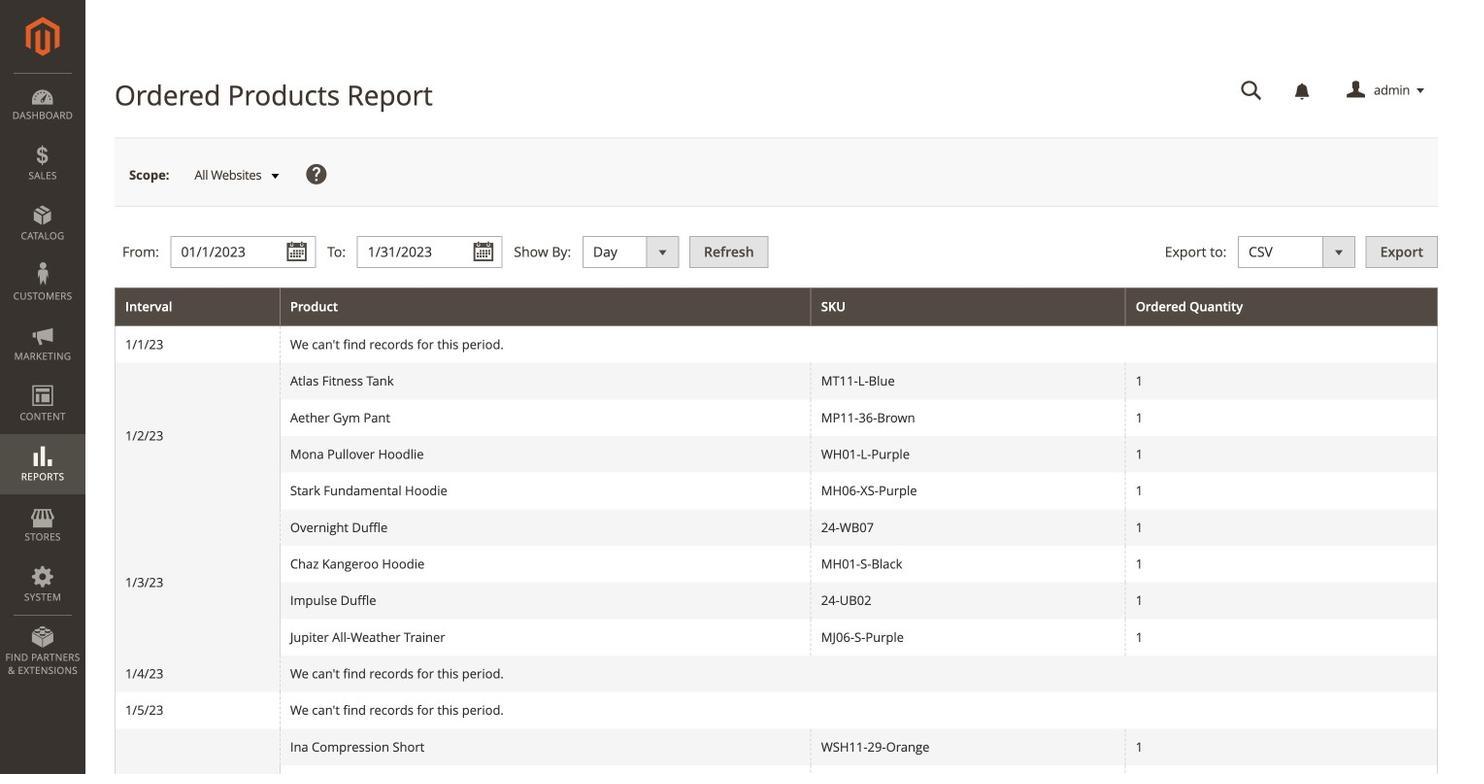 Task type: locate. For each thing, give the bounding box(es) containing it.
None text field
[[170, 236, 316, 268], [357, 236, 503, 268], [170, 236, 316, 268], [357, 236, 503, 268]]

magento admin panel image
[[26, 17, 60, 56]]

menu bar
[[0, 73, 85, 687]]

None text field
[[1228, 74, 1277, 108]]



Task type: vqa. For each thing, say whether or not it's contained in the screenshot.
checkbox
no



